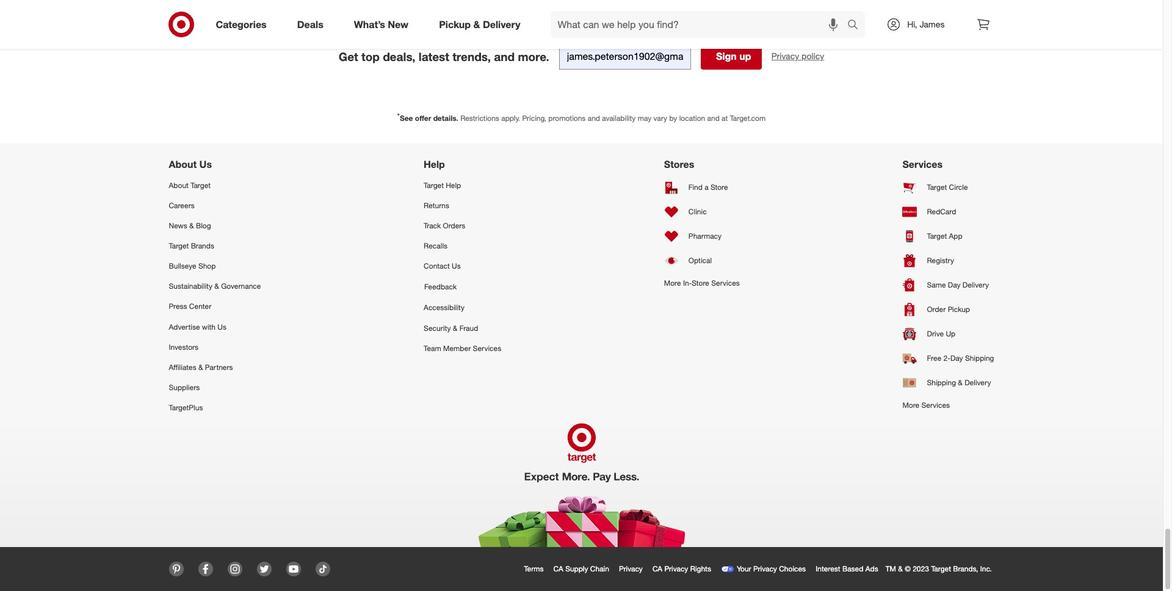 Task type: vqa. For each thing, say whether or not it's contained in the screenshot.
the topmost of
no



Task type: describe. For each thing, give the bounding box(es) containing it.
order pickup link
[[903, 297, 995, 322]]

more services link
[[903, 395, 995, 415]]

up
[[740, 50, 752, 63]]

1 horizontal spatial us
[[218, 322, 227, 331]]

governance
[[221, 282, 261, 291]]

recalls
[[424, 241, 448, 250]]

policy
[[802, 51, 825, 61]]

same
[[928, 280, 947, 290]]

target app link
[[903, 224, 995, 248]]

about target link
[[169, 175, 261, 195]]

security
[[424, 323, 451, 333]]

& for pickup
[[474, 18, 480, 30]]

circle
[[950, 183, 969, 192]]

privacy link
[[617, 562, 651, 577]]

target inside about target link
[[191, 181, 211, 190]]

pricing,
[[523, 114, 547, 123]]

1 horizontal spatial shipping
[[966, 354, 995, 363]]

ca privacy rights
[[653, 565, 712, 574]]

careers
[[169, 201, 195, 210]]

pickup & delivery link
[[429, 11, 536, 38]]

privacy right your
[[754, 565, 778, 574]]

privacy policy link
[[772, 50, 825, 63]]

target help
[[424, 181, 461, 190]]

news & blog
[[169, 221, 211, 230]]

target: expect more. pay less. image
[[410, 418, 754, 548]]

target app
[[928, 232, 963, 241]]

returns
[[424, 201, 450, 210]]

delivery for pickup & delivery
[[483, 18, 521, 30]]

latest
[[419, 49, 450, 63]]

advertise
[[169, 322, 200, 331]]

hi, james
[[908, 19, 945, 29]]

clinic link
[[665, 199, 740, 224]]

ca supply chain
[[554, 565, 610, 574]]

suppliers
[[169, 383, 200, 392]]

find
[[689, 183, 703, 192]]

order
[[928, 305, 947, 314]]

supply
[[566, 565, 589, 574]]

about for about target
[[169, 181, 189, 190]]

top
[[362, 49, 380, 63]]

affiliates & partners
[[169, 363, 233, 372]]

drive
[[928, 329, 945, 338]]

0 horizontal spatial help
[[424, 158, 445, 170]]

suppliers link
[[169, 378, 261, 398]]

pickup inside pickup & delivery "link"
[[439, 18, 471, 30]]

shipping & delivery
[[928, 378, 992, 387]]

order pickup
[[928, 305, 971, 314]]

what's new
[[354, 18, 409, 30]]

services up target circle
[[903, 158, 943, 170]]

james
[[920, 19, 945, 29]]

apply.
[[502, 114, 521, 123]]

targetplus link
[[169, 398, 261, 418]]

more for more services
[[903, 400, 920, 410]]

your privacy choices
[[737, 565, 807, 574]]

categories
[[216, 18, 267, 30]]

track
[[424, 221, 441, 230]]

contact us
[[424, 262, 461, 271]]

hi,
[[908, 19, 918, 29]]

accessibility link
[[424, 298, 502, 318]]

target right 2023
[[932, 565, 952, 574]]

feedback
[[425, 282, 457, 292]]

free
[[928, 354, 942, 363]]

us for about us
[[200, 158, 212, 170]]

2023
[[913, 565, 930, 574]]

services down fraud
[[473, 344, 502, 353]]

tm & © 2023 target brands, inc.
[[886, 565, 992, 574]]

about us
[[169, 158, 212, 170]]

day inside same day delivery link
[[949, 280, 961, 290]]

& for news
[[189, 221, 194, 230]]

privacy left policy
[[772, 51, 800, 61]]

partners
[[205, 363, 233, 372]]

& for shipping
[[959, 378, 963, 387]]

news
[[169, 221, 187, 230]]

sign up button
[[701, 43, 762, 70]]

delivery for shipping & delivery
[[965, 378, 992, 387]]

1 horizontal spatial help
[[446, 181, 461, 190]]

pickup inside 'order pickup' link
[[949, 305, 971, 314]]

security & fraud link
[[424, 318, 502, 338]]

may
[[638, 114, 652, 123]]

terms
[[524, 565, 544, 574]]

sustainability & governance
[[169, 282, 261, 291]]

shipping & delivery link
[[903, 371, 995, 395]]

deals link
[[287, 11, 339, 38]]

2 horizontal spatial and
[[708, 114, 720, 123]]

availability
[[603, 114, 636, 123]]

privacy right chain
[[619, 565, 643, 574]]

services down optical link
[[712, 278, 740, 287]]

new
[[388, 18, 409, 30]]

security & fraud
[[424, 323, 479, 333]]

choices
[[780, 565, 807, 574]]

about for about us
[[169, 158, 197, 170]]

& for affiliates
[[199, 363, 203, 372]]

bullseye shop link
[[169, 256, 261, 276]]



Task type: locate. For each thing, give the bounding box(es) containing it.
drive up
[[928, 329, 956, 338]]

help up returns 'link'
[[446, 181, 461, 190]]

0 horizontal spatial us
[[200, 158, 212, 170]]

store for in-
[[692, 278, 710, 287]]

interest based ads link
[[814, 562, 886, 577]]

press center
[[169, 302, 212, 311]]

vary
[[654, 114, 668, 123]]

stores
[[665, 158, 695, 170]]

& down bullseye shop link
[[215, 282, 219, 291]]

redcard
[[928, 207, 957, 216]]

target inside target app link
[[928, 232, 948, 241]]

store right a
[[711, 183, 729, 192]]

1 about from the top
[[169, 158, 197, 170]]

0 vertical spatial day
[[949, 280, 961, 290]]

target up returns
[[424, 181, 444, 190]]

& right affiliates
[[199, 363, 203, 372]]

sustainability & governance link
[[169, 276, 261, 297]]

0 horizontal spatial pickup
[[439, 18, 471, 30]]

& inside "link"
[[474, 18, 480, 30]]

2 vertical spatial delivery
[[965, 378, 992, 387]]

0 horizontal spatial more
[[665, 278, 682, 287]]

store down optical link
[[692, 278, 710, 287]]

store inside more in-store services link
[[692, 278, 710, 287]]

find a store
[[689, 183, 729, 192]]

target circle link
[[903, 175, 995, 199]]

chain
[[591, 565, 610, 574]]

search button
[[843, 11, 872, 40]]

shipping up shipping & delivery
[[966, 354, 995, 363]]

privacy left 'rights'
[[665, 565, 689, 574]]

1 ca from the left
[[554, 565, 564, 574]]

investors link
[[169, 337, 261, 357]]

by
[[670, 114, 678, 123]]

& left the blog
[[189, 221, 194, 230]]

1 vertical spatial help
[[446, 181, 461, 190]]

0 vertical spatial pickup
[[439, 18, 471, 30]]

1 vertical spatial day
[[951, 354, 964, 363]]

feedback button
[[424, 276, 502, 298]]

1 vertical spatial store
[[692, 278, 710, 287]]

press
[[169, 302, 187, 311]]

affiliates
[[169, 363, 197, 372]]

up
[[947, 329, 956, 338]]

inc.
[[981, 565, 992, 574]]

0 vertical spatial help
[[424, 158, 445, 170]]

app
[[950, 232, 963, 241]]

ca left supply
[[554, 565, 564, 574]]

1 horizontal spatial pickup
[[949, 305, 971, 314]]

find a store link
[[665, 175, 740, 199]]

target down about us
[[191, 181, 211, 190]]

store inside find a store link
[[711, 183, 729, 192]]

us
[[200, 158, 212, 170], [452, 262, 461, 271], [218, 322, 227, 331]]

1 horizontal spatial and
[[588, 114, 601, 123]]

target down "news"
[[169, 241, 189, 250]]

track orders link
[[424, 216, 502, 236]]

target for target app
[[928, 232, 948, 241]]

about inside about target link
[[169, 181, 189, 190]]

team member services
[[424, 344, 502, 353]]

us right contact
[[452, 262, 461, 271]]

target for target help
[[424, 181, 444, 190]]

location
[[680, 114, 706, 123]]

& left fraud
[[453, 323, 458, 333]]

ca supply chain link
[[551, 562, 617, 577]]

more in-store services link
[[665, 273, 740, 293]]

ca right privacy 'link'
[[653, 565, 663, 574]]

delivery up trends,
[[483, 18, 521, 30]]

services
[[903, 158, 943, 170], [712, 278, 740, 287], [473, 344, 502, 353], [922, 400, 951, 410]]

target brands
[[169, 241, 214, 250]]

targetplus
[[169, 403, 203, 412]]

day right same
[[949, 280, 961, 290]]

team member services link
[[424, 338, 502, 358]]

offer
[[415, 114, 432, 123]]

day right free
[[951, 354, 964, 363]]

registry link
[[903, 248, 995, 273]]

2 about from the top
[[169, 181, 189, 190]]

and left availability
[[588, 114, 601, 123]]

shipping up more services link
[[928, 378, 957, 387]]

us up about target link
[[200, 158, 212, 170]]

team
[[424, 344, 442, 353]]

terms link
[[522, 562, 551, 577]]

ca for ca supply chain
[[554, 565, 564, 574]]

1 vertical spatial about
[[169, 181, 189, 190]]

1 vertical spatial pickup
[[949, 305, 971, 314]]

more down shipping & delivery link
[[903, 400, 920, 410]]

help up target help
[[424, 158, 445, 170]]

1 horizontal spatial ca
[[653, 565, 663, 574]]

recalls link
[[424, 236, 502, 256]]

ca for ca privacy rights
[[653, 565, 663, 574]]

1 horizontal spatial store
[[711, 183, 729, 192]]

pickup up get top deals, latest trends, and more.
[[439, 18, 471, 30]]

pickup & delivery
[[439, 18, 521, 30]]

0 horizontal spatial ca
[[554, 565, 564, 574]]

*
[[398, 112, 400, 119]]

member
[[444, 344, 471, 353]]

optical
[[689, 256, 712, 265]]

same day delivery
[[928, 280, 990, 290]]

0 vertical spatial shipping
[[966, 354, 995, 363]]

brands
[[191, 241, 214, 250]]

details.
[[434, 114, 459, 123]]

delivery for same day delivery
[[963, 280, 990, 290]]

0 horizontal spatial store
[[692, 278, 710, 287]]

more in-store services
[[665, 278, 740, 287]]

& for security
[[453, 323, 458, 333]]

pickup right order
[[949, 305, 971, 314]]

advertise with us link
[[169, 317, 261, 337]]

what's
[[354, 18, 385, 30]]

target inside target help link
[[424, 181, 444, 190]]

about target
[[169, 181, 211, 190]]

search
[[843, 19, 872, 32]]

more for more in-store services
[[665, 278, 682, 287]]

and left at
[[708, 114, 720, 123]]

shop
[[198, 262, 216, 271]]

& down free 2-day shipping
[[959, 378, 963, 387]]

services down shipping & delivery link
[[922, 400, 951, 410]]

1 vertical spatial us
[[452, 262, 461, 271]]

2 horizontal spatial us
[[452, 262, 461, 271]]

& left the ©
[[899, 565, 903, 574]]

0 vertical spatial us
[[200, 158, 212, 170]]

bullseye
[[169, 262, 196, 271]]

registry
[[928, 256, 955, 265]]

target left the circle
[[928, 183, 948, 192]]

1 vertical spatial delivery
[[963, 280, 990, 290]]

privacy policy
[[772, 51, 825, 61]]

more left in-
[[665, 278, 682, 287]]

orders
[[443, 221, 466, 230]]

optical link
[[665, 248, 740, 273]]

1 vertical spatial more
[[903, 400, 920, 410]]

categories link
[[206, 11, 282, 38]]

0 vertical spatial about
[[169, 158, 197, 170]]

more.
[[518, 49, 550, 63]]

shipping
[[966, 354, 995, 363], [928, 378, 957, 387]]

restrictions
[[461, 114, 500, 123]]

delivery inside "link"
[[483, 18, 521, 30]]

1 vertical spatial shipping
[[928, 378, 957, 387]]

target for target circle
[[928, 183, 948, 192]]

0 horizontal spatial shipping
[[928, 378, 957, 387]]

delivery down free 2-day shipping
[[965, 378, 992, 387]]

& for tm
[[899, 565, 903, 574]]

None text field
[[559, 43, 691, 70]]

rights
[[691, 565, 712, 574]]

0 horizontal spatial and
[[494, 49, 515, 63]]

us right the with
[[218, 322, 227, 331]]

target inside target brands link
[[169, 241, 189, 250]]

about up careers
[[169, 181, 189, 190]]

press center link
[[169, 297, 261, 317]]

day inside the free 2-day shipping link
[[951, 354, 964, 363]]

us for contact us
[[452, 262, 461, 271]]

0 vertical spatial delivery
[[483, 18, 521, 30]]

* see offer details. restrictions apply. pricing, promotions and availability may vary by location and at target.com
[[398, 112, 766, 123]]

store for a
[[711, 183, 729, 192]]

target left the app
[[928, 232, 948, 241]]

target for target brands
[[169, 241, 189, 250]]

pharmacy link
[[665, 224, 740, 248]]

based
[[843, 565, 864, 574]]

2 ca from the left
[[653, 565, 663, 574]]

track orders
[[424, 221, 466, 230]]

& inside 'link'
[[199, 363, 203, 372]]

free 2-day shipping link
[[903, 346, 995, 371]]

2 vertical spatial us
[[218, 322, 227, 331]]

fraud
[[460, 323, 479, 333]]

0 vertical spatial store
[[711, 183, 729, 192]]

and left more.
[[494, 49, 515, 63]]

pharmacy
[[689, 232, 722, 241]]

clinic
[[689, 207, 707, 216]]

a
[[705, 183, 709, 192]]

bullseye shop
[[169, 262, 216, 271]]

& up trends,
[[474, 18, 480, 30]]

target inside target circle link
[[928, 183, 948, 192]]

about up about target
[[169, 158, 197, 170]]

What can we help you find? suggestions appear below search field
[[551, 11, 851, 38]]

redcard link
[[903, 199, 995, 224]]

2-
[[944, 354, 951, 363]]

sign
[[717, 50, 737, 63]]

0 vertical spatial more
[[665, 278, 682, 287]]

in-
[[684, 278, 692, 287]]

delivery up order pickup on the right bottom of page
[[963, 280, 990, 290]]

1 horizontal spatial more
[[903, 400, 920, 410]]

& for sustainability
[[215, 282, 219, 291]]



